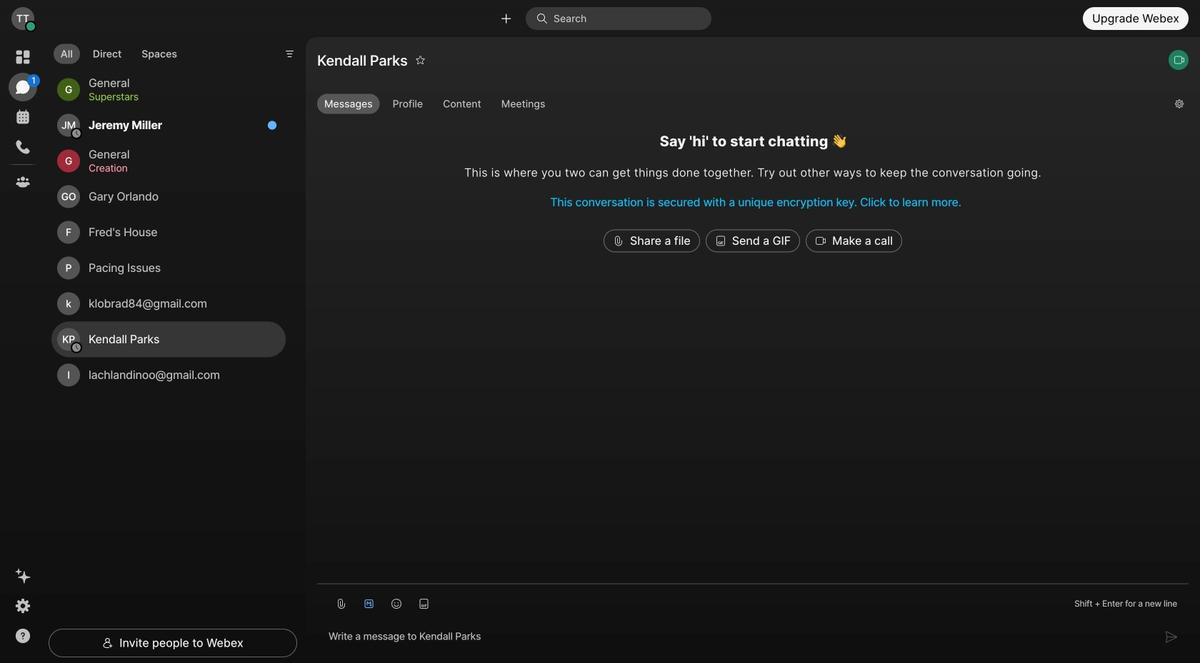 Task type: vqa. For each thing, say whether or not it's contained in the screenshot.
NETWORK 'list item'
no



Task type: locate. For each thing, give the bounding box(es) containing it.
group
[[317, 94, 1164, 117]]

gary orlando list item
[[51, 179, 286, 215]]

tab list
[[50, 35, 188, 68]]

1 general list item from the top
[[51, 72, 286, 108]]

1 vertical spatial general list item
[[51, 143, 286, 179]]

0 vertical spatial general list item
[[51, 72, 286, 108]]

navigation
[[0, 37, 46, 664]]

superstars element
[[89, 89, 269, 105]]

creation element
[[89, 161, 269, 176]]

general list item
[[51, 72, 286, 108], [51, 143, 286, 179]]

webex tab list
[[9, 43, 40, 197]]

klobrad84@gmail.com list item
[[51, 286, 286, 322]]

pacing issues list item
[[51, 251, 286, 286]]



Task type: describe. For each thing, give the bounding box(es) containing it.
fred's house list item
[[51, 215, 286, 251]]

new messages image
[[267, 120, 277, 131]]

2 general list item from the top
[[51, 143, 286, 179]]

jeremy miller, new messages list item
[[51, 108, 286, 143]]

message composer toolbar element
[[317, 585, 1189, 618]]

kendall parks list item
[[51, 322, 286, 358]]

lachlandinoo@gmail.com list item
[[51, 358, 286, 394]]



